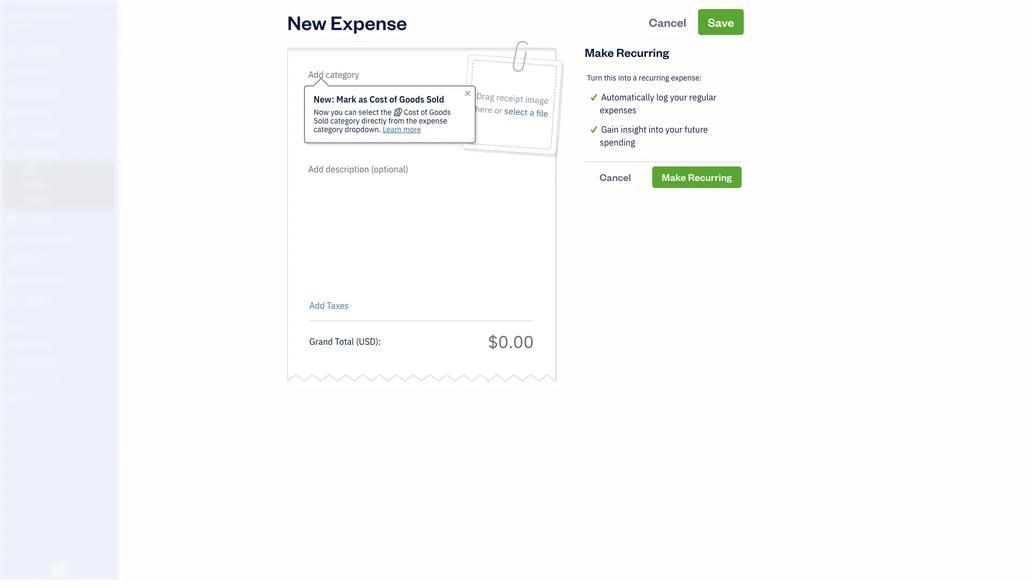 Task type: describe. For each thing, give the bounding box(es) containing it.
cancel for the bottommost 'cancel' button
[[600, 171, 631, 184]]

0 horizontal spatial of
[[390, 94, 397, 105]]

save
[[708, 14, 735, 30]]

category down date in mm/dd/yyyy format text field
[[331, 116, 360, 126]]

estimate image
[[7, 88, 20, 98]]

bank connections image
[[8, 375, 115, 383]]

0 vertical spatial make recurring
[[585, 44, 669, 60]]

select a file
[[504, 105, 549, 119]]

gary's
[[9, 9, 34, 21]]

apps image
[[8, 323, 115, 332]]

invoice image
[[7, 108, 20, 119]]

your inside automatically log your regular expenses
[[670, 92, 688, 103]]

turn
[[587, 73, 603, 83]]

select inside select a file
[[504, 105, 528, 118]]

image
[[525, 94, 549, 107]]

new:
[[314, 94, 335, 105]]

0 horizontal spatial the
[[381, 107, 392, 117]]

check image for gain insight into your future spending
[[587, 123, 601, 136]]

drag
[[476, 90, 495, 103]]

recurring inside button
[[688, 171, 732, 184]]

team members image
[[8, 340, 115, 349]]

taxes
[[327, 300, 349, 311]]

expense
[[331, 9, 407, 35]]

0 vertical spatial recurring
[[617, 44, 669, 60]]

insight
[[621, 124, 647, 135]]

recurring
[[639, 73, 670, 83]]

log
[[657, 92, 668, 103]]

total
[[335, 336, 354, 347]]

category down now
[[314, 124, 343, 134]]

payment image
[[7, 128, 20, 139]]

sold inside cost of goods sold category directly from the expense category dropdown.
[[314, 116, 329, 126]]

usd
[[359, 336, 376, 347]]

):
[[376, 336, 381, 347]]

future
[[685, 124, 708, 135]]

expense image
[[7, 149, 20, 160]]

Description text field
[[304, 163, 529, 292]]

grand total ( usd ):
[[310, 336, 381, 347]]

a inside select a file
[[529, 107, 535, 118]]

check image for automatically log your regular expenses
[[587, 91, 601, 104]]

grand
[[310, 336, 333, 347]]

0 horizontal spatial cost
[[370, 94, 388, 105]]

here
[[475, 103, 493, 115]]

can
[[345, 107, 357, 117]]

0 vertical spatial goods
[[399, 94, 425, 105]]

0 horizontal spatial make
[[585, 44, 614, 60]]

report image
[[7, 296, 20, 306]]

dashboard image
[[7, 47, 20, 57]]

main element
[[0, 0, 145, 580]]

expense
[[419, 116, 448, 126]]

expenses
[[600, 105, 637, 116]]

into for your
[[649, 124, 664, 135]]

file
[[536, 107, 549, 119]]

select a file button
[[504, 104, 549, 120]]

make recurring inside button
[[662, 171, 732, 184]]

owner
[[9, 21, 28, 30]]

as
[[359, 94, 368, 105]]

spending
[[600, 137, 636, 148]]

Category text field
[[308, 68, 400, 81]]

goods inside cost of goods sold category directly from the expense category dropdown.
[[429, 107, 451, 117]]

(
[[356, 336, 359, 347]]

project image
[[7, 214, 20, 225]]

you
[[331, 107, 343, 117]]



Task type: locate. For each thing, give the bounding box(es) containing it.
make recurring down future
[[662, 171, 732, 184]]

into right 'this'
[[619, 73, 632, 83]]

1 vertical spatial a
[[529, 107, 535, 118]]

turn this into a recurring expense: element
[[585, 65, 742, 162]]

more
[[404, 124, 421, 134]]

recurring down future
[[688, 171, 732, 184]]

items and services image
[[8, 357, 115, 366]]

1 horizontal spatial of
[[421, 107, 428, 117]]

gain insight into your future spending
[[600, 124, 708, 148]]

receipt
[[496, 92, 524, 105]]

save button
[[698, 9, 744, 35]]

0 vertical spatial sold
[[427, 94, 444, 105]]

2 check image from the top
[[587, 123, 601, 136]]

cost right as at the top left of page
[[370, 94, 388, 105]]

0 horizontal spatial goods
[[399, 94, 425, 105]]

1 horizontal spatial the
[[406, 116, 417, 126]]

cancel left save
[[649, 14, 687, 30]]

into for a
[[619, 73, 632, 83]]

0 vertical spatial cancel
[[649, 14, 687, 30]]

cost up more
[[404, 107, 419, 117]]

check image down turn
[[587, 91, 601, 104]]

of up more
[[421, 107, 428, 117]]

the right from
[[406, 116, 417, 126]]

freshbooks image
[[51, 563, 68, 576]]

make up turn
[[585, 44, 614, 60]]

sold up expense
[[427, 94, 444, 105]]

your left future
[[666, 124, 683, 135]]

cancel button left the save button
[[640, 9, 696, 35]]

add taxes button
[[310, 299, 349, 312]]

into
[[619, 73, 632, 83], [649, 124, 664, 135]]

select
[[504, 105, 528, 118], [359, 107, 379, 117]]

1 vertical spatial cancel button
[[585, 167, 646, 188]]

cost
[[370, 94, 388, 105], [404, 107, 419, 117]]

1 vertical spatial check image
[[587, 123, 601, 136]]

into inside gain insight into your future spending
[[649, 124, 664, 135]]

cancel down spending
[[600, 171, 631, 184]]

select down receipt
[[504, 105, 528, 118]]

1 horizontal spatial cost
[[404, 107, 419, 117]]

category
[[331, 116, 360, 126], [314, 124, 343, 134]]

cancel for the topmost 'cancel' button
[[649, 14, 687, 30]]

learn more link
[[383, 124, 421, 134]]

now you can select the
[[314, 107, 394, 117]]

of
[[390, 94, 397, 105], [421, 107, 428, 117]]

1 horizontal spatial into
[[649, 124, 664, 135]]

turn this into a recurring expense:
[[587, 73, 702, 83]]

close image
[[464, 89, 472, 98]]

chart image
[[7, 275, 20, 286]]

learn
[[383, 124, 402, 134]]

0 vertical spatial into
[[619, 73, 632, 83]]

1 horizontal spatial cancel
[[649, 14, 687, 30]]

0 horizontal spatial cancel
[[600, 171, 631, 184]]

1 vertical spatial cancel
[[600, 171, 631, 184]]

0 vertical spatial check image
[[587, 91, 601, 104]]

your right log
[[670, 92, 688, 103]]

gary's company owner
[[9, 9, 73, 30]]

money image
[[7, 255, 20, 265]]

1 horizontal spatial select
[[504, 105, 528, 118]]

check image
[[587, 91, 601, 104], [587, 123, 601, 136]]

a left recurring
[[633, 73, 637, 83]]

your inside gain insight into your future spending
[[666, 124, 683, 135]]

1 vertical spatial your
[[666, 124, 683, 135]]

mark
[[337, 94, 357, 105]]

the down new: mark as cost of goods sold
[[381, 107, 392, 117]]

timer image
[[7, 234, 20, 245]]

learn more
[[383, 124, 421, 134]]

add
[[310, 300, 325, 311]]

0 vertical spatial cancel button
[[640, 9, 696, 35]]

directly
[[362, 116, 387, 126]]

sold left you
[[314, 116, 329, 126]]

make recurring button
[[652, 167, 742, 188]]

cancel button
[[640, 9, 696, 35], [585, 167, 646, 188]]

0 horizontal spatial into
[[619, 73, 632, 83]]

make recurring
[[585, 44, 669, 60], [662, 171, 732, 184]]

automatically log your regular expenses
[[600, 92, 717, 116]]

0 vertical spatial make
[[585, 44, 614, 60]]

of inside cost of goods sold category directly from the expense category dropdown.
[[421, 107, 428, 117]]

your
[[670, 92, 688, 103], [666, 124, 683, 135]]

0 vertical spatial a
[[633, 73, 637, 83]]

check image up spending
[[587, 123, 601, 136]]

the
[[381, 107, 392, 117], [406, 116, 417, 126]]

automatically
[[601, 92, 655, 103]]

make inside make recurring button
[[662, 171, 687, 184]]

sold
[[427, 94, 444, 105], [314, 116, 329, 126]]

1 check image from the top
[[587, 91, 601, 104]]

1 vertical spatial make
[[662, 171, 687, 184]]

0 vertical spatial your
[[670, 92, 688, 103]]

of up from
[[390, 94, 397, 105]]

settings image
[[8, 392, 115, 400]]

add taxes
[[310, 300, 349, 311]]

dropdown.
[[345, 124, 381, 134]]

recurring up turn this into a recurring expense:
[[617, 44, 669, 60]]

1 horizontal spatial sold
[[427, 94, 444, 105]]

recurring
[[617, 44, 669, 60], [688, 171, 732, 184]]

select down as at the top left of page
[[359, 107, 379, 117]]

0 horizontal spatial a
[[529, 107, 535, 118]]

cancel button down spending
[[585, 167, 646, 188]]

expense:
[[671, 73, 702, 83]]

1 horizontal spatial goods
[[429, 107, 451, 117]]

into right insight
[[649, 124, 664, 135]]

client image
[[7, 67, 20, 78]]

0 vertical spatial of
[[390, 94, 397, 105]]

new
[[287, 9, 327, 35]]

this
[[604, 73, 617, 83]]

1 horizontal spatial recurring
[[688, 171, 732, 184]]

0 horizontal spatial recurring
[[617, 44, 669, 60]]

or
[[494, 104, 503, 116]]

goods
[[399, 94, 425, 105], [429, 107, 451, 117]]

1 vertical spatial recurring
[[688, 171, 732, 184]]

1 vertical spatial sold
[[314, 116, 329, 126]]

1 vertical spatial make recurring
[[662, 171, 732, 184]]

cost inside cost of goods sold category directly from the expense category dropdown.
[[404, 107, 419, 117]]

company
[[36, 9, 73, 21]]

cancel
[[649, 14, 687, 30], [600, 171, 631, 184]]

Date in MM/DD/YYYY format text field
[[310, 95, 379, 106]]

drag receipt image here or
[[475, 90, 549, 116]]

make recurring up 'this'
[[585, 44, 669, 60]]

make down gain insight into your future spending
[[662, 171, 687, 184]]

1 vertical spatial of
[[421, 107, 428, 117]]

a
[[633, 73, 637, 83], [529, 107, 535, 118]]

1 vertical spatial into
[[649, 124, 664, 135]]

a left file
[[529, 107, 535, 118]]

gain
[[601, 124, 619, 135]]

Amount (USD) text field
[[488, 330, 534, 353]]

the inside cost of goods sold category directly from the expense category dropdown.
[[406, 116, 417, 126]]

regular
[[690, 92, 717, 103]]

1 horizontal spatial make
[[662, 171, 687, 184]]

cost of goods sold category directly from the expense category dropdown.
[[314, 107, 451, 134]]

0 vertical spatial cost
[[370, 94, 388, 105]]

0 horizontal spatial select
[[359, 107, 379, 117]]

now
[[314, 107, 329, 117]]

1 vertical spatial cost
[[404, 107, 419, 117]]

new: mark as cost of goods sold
[[314, 94, 444, 105]]

1 vertical spatial goods
[[429, 107, 451, 117]]

new expense
[[287, 9, 407, 35]]

0 horizontal spatial sold
[[314, 116, 329, 126]]

make
[[585, 44, 614, 60], [662, 171, 687, 184]]

from
[[389, 116, 405, 126]]

1 horizontal spatial a
[[633, 73, 637, 83]]



Task type: vqa. For each thing, say whether or not it's contained in the screenshot.
Date in MM/DD/YYYY format text field at the left top of page
yes



